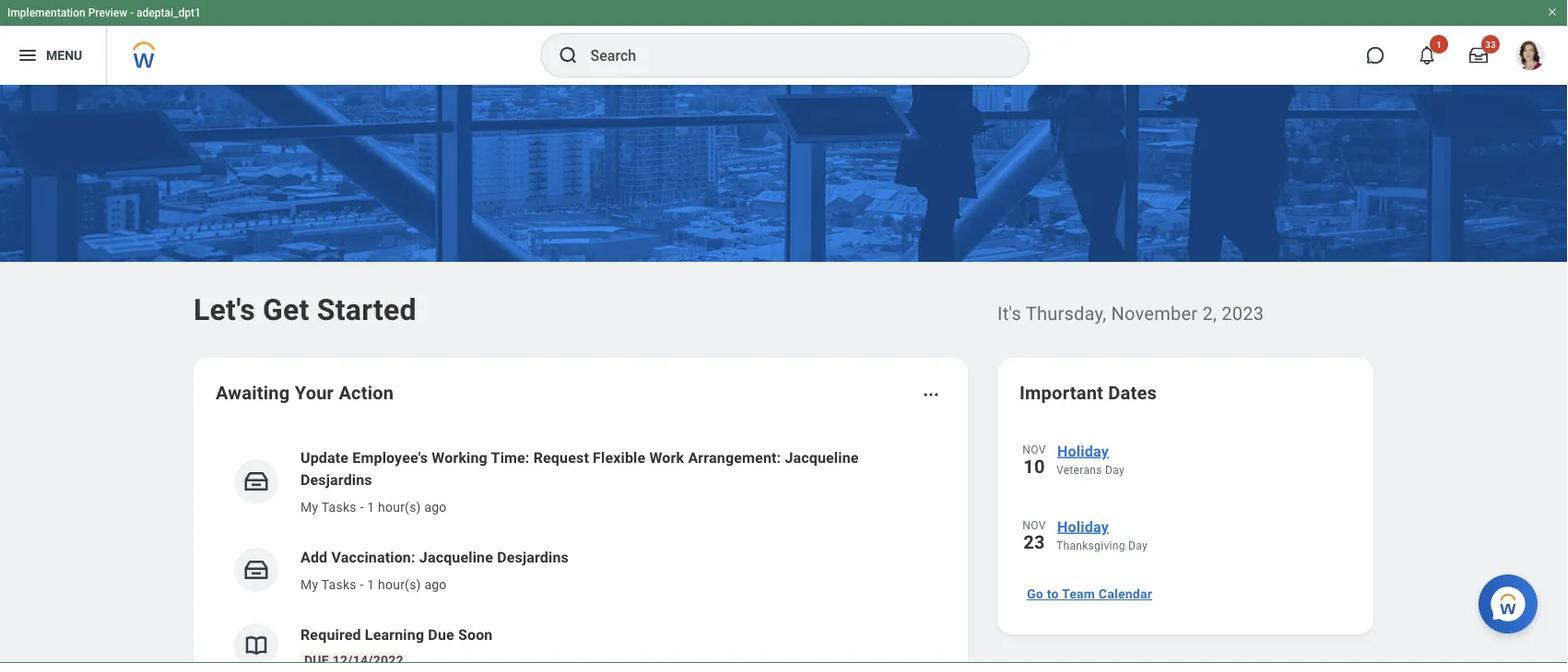 Task type: describe. For each thing, give the bounding box(es) containing it.
adeptai_dpt1
[[137, 6, 201, 19]]

holiday for 10
[[1058, 442, 1110, 460]]

holiday button for 10
[[1057, 439, 1352, 463]]

my tasks - 1 hour(s) ago for 2nd inbox 'image' from the bottom
[[301, 499, 447, 515]]

required learning due soon button
[[216, 609, 946, 663]]

menu
[[46, 48, 82, 63]]

action
[[339, 382, 394, 404]]

go
[[1027, 586, 1044, 602]]

33
[[1486, 39, 1497, 50]]

employee's
[[353, 449, 428, 466]]

book open image
[[243, 632, 270, 659]]

1 vertical spatial jacqueline
[[419, 548, 493, 566]]

veterans
[[1057, 464, 1103, 477]]

started
[[317, 292, 417, 327]]

awaiting your action list
[[216, 432, 946, 663]]

2 vertical spatial 1
[[367, 577, 375, 592]]

2,
[[1203, 303, 1218, 324]]

nov for 23
[[1023, 519, 1047, 532]]

preview
[[88, 6, 127, 19]]

calendar
[[1099, 586, 1153, 602]]

10
[[1024, 456, 1046, 477]]

thursday,
[[1026, 303, 1107, 324]]

implementation
[[7, 6, 85, 19]]

get
[[263, 292, 310, 327]]

hour(s) for first inbox 'image' from the bottom
[[378, 577, 421, 592]]

let's get started
[[194, 292, 417, 327]]

desjardins inside update employee's working time: request flexible work arrangement: jacqueline desjardins
[[301, 471, 372, 488]]

awaiting your action
[[216, 382, 394, 404]]

let's get started main content
[[0, 85, 1568, 663]]

update employee's working time: request flexible work arrangement: jacqueline desjardins
[[301, 449, 859, 488]]

holiday button for 23
[[1057, 515, 1352, 539]]

team
[[1062, 586, 1096, 602]]

1 button
[[1407, 35, 1449, 76]]

day for 23
[[1129, 540, 1148, 552]]

1 vertical spatial 1
[[367, 499, 375, 515]]

dates
[[1109, 382, 1158, 404]]

holiday veterans day
[[1057, 442, 1125, 477]]

inbox large image
[[1470, 46, 1489, 65]]

33 button
[[1459, 35, 1501, 76]]

your
[[295, 382, 334, 404]]

arrangement:
[[688, 449, 781, 466]]

notifications large image
[[1419, 46, 1437, 65]]

thanksgiving
[[1057, 540, 1126, 552]]

learning
[[365, 626, 424, 643]]

related actions image
[[922, 386, 941, 404]]

my tasks - 1 hour(s) ago for first inbox 'image' from the bottom
[[301, 577, 447, 592]]

Search Workday  search field
[[591, 35, 991, 76]]

holiday for 23
[[1058, 518, 1110, 535]]



Task type: vqa. For each thing, say whether or not it's contained in the screenshot.
the Career ICON
no



Task type: locate. For each thing, give the bounding box(es) containing it.
ago down the add vaccination: jacqueline desjardins
[[425, 577, 447, 592]]

nov left 'holiday veterans day'
[[1023, 444, 1047, 457]]

0 vertical spatial desjardins
[[301, 471, 372, 488]]

close environment banner image
[[1548, 6, 1559, 18]]

profile logan mcneil image
[[1516, 41, 1546, 74]]

2 holiday button from the top
[[1057, 515, 1352, 539]]

request
[[534, 449, 589, 466]]

2 my from the top
[[301, 577, 319, 592]]

awaiting
[[216, 382, 290, 404]]

tasks for first inbox 'image' from the bottom
[[322, 577, 357, 592]]

-
[[130, 6, 134, 19], [360, 499, 364, 515], [360, 577, 364, 592]]

0 vertical spatial day
[[1106, 464, 1125, 477]]

my
[[301, 499, 319, 515], [301, 577, 319, 592]]

0 vertical spatial nov
[[1023, 444, 1047, 457]]

1 my tasks - 1 hour(s) ago from the top
[[301, 499, 447, 515]]

required learning due soon
[[301, 626, 493, 643]]

jacqueline right arrangement:
[[785, 449, 859, 466]]

0 vertical spatial -
[[130, 6, 134, 19]]

november
[[1112, 303, 1198, 324]]

0 vertical spatial tasks
[[322, 499, 357, 515]]

2 hour(s) from the top
[[378, 577, 421, 592]]

1 holiday from the top
[[1058, 442, 1110, 460]]

day inside holiday thanksgiving day
[[1129, 540, 1148, 552]]

1 vertical spatial -
[[360, 499, 364, 515]]

1 vertical spatial my
[[301, 577, 319, 592]]

hour(s) down vaccination:
[[378, 577, 421, 592]]

it's thursday, november 2, 2023
[[998, 303, 1265, 324]]

inbox image left add
[[243, 556, 270, 584]]

hour(s) for 2nd inbox 'image' from the bottom
[[378, 499, 421, 515]]

search image
[[558, 44, 580, 66]]

add
[[301, 548, 328, 566]]

my tasks - 1 hour(s) ago
[[301, 499, 447, 515], [301, 577, 447, 592]]

working
[[432, 449, 488, 466]]

to
[[1047, 586, 1059, 602]]

jacqueline inside update employee's working time: request flexible work arrangement: jacqueline desjardins
[[785, 449, 859, 466]]

nov 23
[[1023, 519, 1047, 553]]

go to team calendar button
[[1020, 576, 1160, 612]]

day inside 'holiday veterans day'
[[1106, 464, 1125, 477]]

1 horizontal spatial desjardins
[[497, 548, 569, 566]]

tasks down update
[[322, 499, 357, 515]]

jacqueline up due
[[419, 548, 493, 566]]

my for 2nd inbox 'image' from the bottom
[[301, 499, 319, 515]]

day
[[1106, 464, 1125, 477], [1129, 540, 1148, 552]]

holiday up thanksgiving on the bottom of the page
[[1058, 518, 1110, 535]]

holiday up veterans at the bottom right of the page
[[1058, 442, 1110, 460]]

important dates
[[1020, 382, 1158, 404]]

nov
[[1023, 444, 1047, 457], [1023, 519, 1047, 532]]

1 horizontal spatial jacqueline
[[785, 449, 859, 466]]

0 vertical spatial my tasks - 1 hour(s) ago
[[301, 499, 447, 515]]

ago up the add vaccination: jacqueline desjardins
[[425, 499, 447, 515]]

inbox image
[[243, 468, 270, 495], [243, 556, 270, 584]]

2 nov from the top
[[1023, 519, 1047, 532]]

1 tasks from the top
[[322, 499, 357, 515]]

holiday inside holiday thanksgiving day
[[1058, 518, 1110, 535]]

1 my from the top
[[301, 499, 319, 515]]

due
[[428, 626, 455, 643]]

0 vertical spatial holiday button
[[1057, 439, 1352, 463]]

1 nov from the top
[[1023, 444, 1047, 457]]

menu button
[[0, 26, 106, 85]]

1 vertical spatial nov
[[1023, 519, 1047, 532]]

2 my tasks - 1 hour(s) ago from the top
[[301, 577, 447, 592]]

2 tasks from the top
[[322, 577, 357, 592]]

1 inside 1 button
[[1437, 39, 1442, 50]]

implementation preview -   adeptai_dpt1
[[7, 6, 201, 19]]

flexible
[[593, 449, 646, 466]]

1 vertical spatial desjardins
[[497, 548, 569, 566]]

2 vertical spatial -
[[360, 577, 364, 592]]

my down add
[[301, 577, 319, 592]]

1 up vaccination:
[[367, 499, 375, 515]]

nov down 10
[[1023, 519, 1047, 532]]

- right preview on the left of page
[[130, 6, 134, 19]]

hour(s)
[[378, 499, 421, 515], [378, 577, 421, 592]]

1 right notifications large icon at top
[[1437, 39, 1442, 50]]

important
[[1020, 382, 1104, 404]]

1 vertical spatial tasks
[[322, 577, 357, 592]]

ago
[[425, 499, 447, 515], [425, 577, 447, 592]]

my tasks - 1 hour(s) ago up vaccination:
[[301, 499, 447, 515]]

1 vertical spatial holiday button
[[1057, 515, 1352, 539]]

work
[[650, 449, 685, 466]]

it's
[[998, 303, 1022, 324]]

day right thanksgiving on the bottom of the page
[[1129, 540, 1148, 552]]

- down vaccination:
[[360, 577, 364, 592]]

1 vertical spatial holiday
[[1058, 518, 1110, 535]]

desjardins
[[301, 471, 372, 488], [497, 548, 569, 566]]

0 vertical spatial ago
[[425, 499, 447, 515]]

1 down vaccination:
[[367, 577, 375, 592]]

day right veterans at the bottom right of the page
[[1106, 464, 1125, 477]]

let's
[[194, 292, 255, 327]]

holiday inside 'holiday veterans day'
[[1058, 442, 1110, 460]]

1 vertical spatial inbox image
[[243, 556, 270, 584]]

go to team calendar
[[1027, 586, 1153, 602]]

required
[[301, 626, 361, 643]]

update
[[301, 449, 349, 466]]

holiday
[[1058, 442, 1110, 460], [1058, 518, 1110, 535]]

my up add
[[301, 499, 319, 515]]

jacqueline
[[785, 449, 859, 466], [419, 548, 493, 566]]

23
[[1024, 531, 1046, 553]]

holiday thanksgiving day
[[1057, 518, 1148, 552]]

0 horizontal spatial day
[[1106, 464, 1125, 477]]

0 vertical spatial 1
[[1437, 39, 1442, 50]]

1 vertical spatial ago
[[425, 577, 447, 592]]

0 vertical spatial jacqueline
[[785, 449, 859, 466]]

tasks for 2nd inbox 'image' from the bottom
[[322, 499, 357, 515]]

my tasks - 1 hour(s) ago down vaccination:
[[301, 577, 447, 592]]

important dates element
[[1020, 428, 1352, 572]]

2 holiday from the top
[[1058, 518, 1110, 535]]

- up vaccination:
[[360, 499, 364, 515]]

add vaccination: jacqueline desjardins
[[301, 548, 569, 566]]

1
[[1437, 39, 1442, 50], [367, 499, 375, 515], [367, 577, 375, 592]]

hour(s) down employee's
[[378, 499, 421, 515]]

0 horizontal spatial jacqueline
[[419, 548, 493, 566]]

day for 10
[[1106, 464, 1125, 477]]

menu banner
[[0, 0, 1568, 85]]

soon
[[458, 626, 493, 643]]

1 holiday button from the top
[[1057, 439, 1352, 463]]

1 vertical spatial hour(s)
[[378, 577, 421, 592]]

0 vertical spatial inbox image
[[243, 468, 270, 495]]

2 inbox image from the top
[[243, 556, 270, 584]]

justify image
[[17, 44, 39, 66]]

my for first inbox 'image' from the bottom
[[301, 577, 319, 592]]

tasks down add
[[322, 577, 357, 592]]

nov 10
[[1023, 444, 1047, 477]]

1 vertical spatial my tasks - 1 hour(s) ago
[[301, 577, 447, 592]]

- inside the menu "banner"
[[130, 6, 134, 19]]

1 ago from the top
[[425, 499, 447, 515]]

1 inbox image from the top
[[243, 468, 270, 495]]

0 vertical spatial hour(s)
[[378, 499, 421, 515]]

nov for 10
[[1023, 444, 1047, 457]]

vaccination:
[[331, 548, 416, 566]]

holiday button
[[1057, 439, 1352, 463], [1057, 515, 1352, 539]]

2 ago from the top
[[425, 577, 447, 592]]

1 horizontal spatial day
[[1129, 540, 1148, 552]]

inbox image down awaiting
[[243, 468, 270, 495]]

tasks
[[322, 499, 357, 515], [322, 577, 357, 592]]

1 hour(s) from the top
[[378, 499, 421, 515]]

1 vertical spatial day
[[1129, 540, 1148, 552]]

2023
[[1222, 303, 1265, 324]]

0 vertical spatial my
[[301, 499, 319, 515]]

0 horizontal spatial desjardins
[[301, 471, 372, 488]]

0 vertical spatial holiday
[[1058, 442, 1110, 460]]

time:
[[491, 449, 530, 466]]



